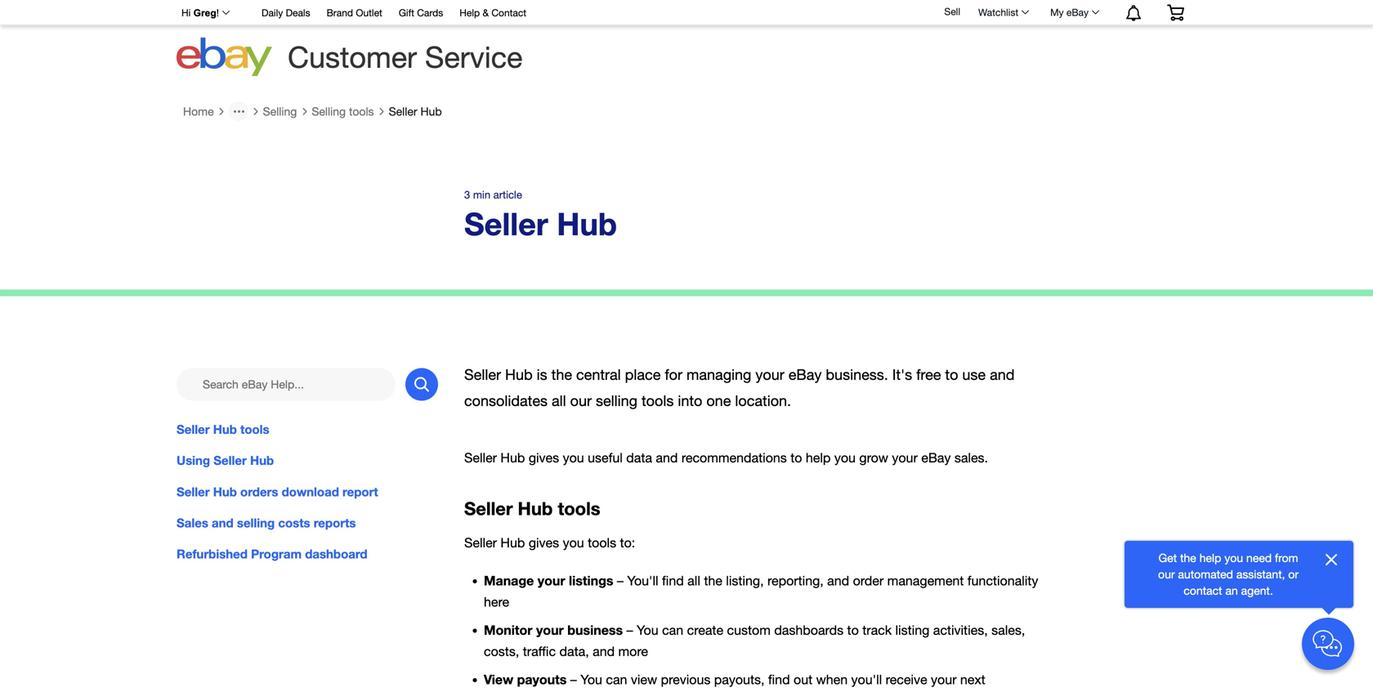 Task type: locate. For each thing, give the bounding box(es) containing it.
refurbished
[[177, 547, 248, 561]]

selling for selling link
[[263, 104, 297, 118]]

the left listing,
[[704, 574, 722, 589]]

–
[[617, 574, 624, 589], [627, 623, 633, 638], [570, 673, 577, 688]]

hub inside 3 min article seller hub
[[557, 205, 617, 242]]

1 selling from the left
[[263, 104, 297, 118]]

you inside – you can view previous payouts, find out when you'll receive your next
[[581, 673, 602, 688]]

0 horizontal spatial you
[[581, 673, 602, 688]]

gift cards
[[399, 7, 443, 18]]

place
[[625, 366, 661, 384]]

you inside – you can create custom dashboards to track listing activities, sales, costs, traffic data, and more
[[637, 623, 659, 638]]

gives left 'useful'
[[529, 450, 559, 465]]

listing
[[895, 623, 930, 638]]

your inside – you can view previous payouts, find out when you'll receive your next
[[931, 673, 957, 688]]

can down more
[[606, 673, 627, 688]]

contact
[[492, 7, 526, 18]]

and
[[990, 366, 1015, 384], [656, 450, 678, 465], [212, 516, 234, 530], [827, 574, 849, 589], [593, 644, 615, 659]]

0 vertical spatial all
[[552, 393, 566, 410]]

help inside "get the help you need from our automated assistant, or contact an agent."
[[1200, 551, 1221, 565]]

our
[[570, 393, 592, 410], [1158, 568, 1175, 581]]

0 horizontal spatial can
[[606, 673, 627, 688]]

using
[[177, 453, 210, 468]]

you up more
[[637, 623, 659, 638]]

gives for tools
[[529, 536, 559, 551]]

location.
[[735, 393, 791, 410]]

0 vertical spatial you
[[637, 623, 659, 638]]

selling tools link
[[312, 104, 374, 118]]

for
[[665, 366, 683, 384]]

0 vertical spatial can
[[662, 623, 684, 638]]

gives for useful
[[529, 450, 559, 465]]

2 selling from the left
[[312, 104, 346, 118]]

to right recommendations
[[791, 450, 802, 465]]

sell
[[944, 6, 960, 17]]

your up location.
[[756, 366, 785, 384]]

sell link
[[937, 6, 968, 17]]

0 horizontal spatial selling
[[237, 516, 275, 530]]

1 vertical spatial help
[[1200, 551, 1221, 565]]

all inside – you'll find all the listing, reporting, and order management functionality here
[[688, 574, 700, 589]]

the right get at the right of page
[[1180, 551, 1196, 565]]

2 vertical spatial the
[[704, 574, 722, 589]]

you for monitor your business
[[637, 623, 659, 638]]

0 vertical spatial our
[[570, 393, 592, 410]]

sales
[[177, 516, 208, 530]]

and left 'order'
[[827, 574, 849, 589]]

using seller hub
[[177, 453, 274, 468]]

– up more
[[627, 623, 633, 638]]

seller down consolidates
[[464, 450, 497, 465]]

1 horizontal spatial to
[[847, 623, 859, 638]]

here
[[484, 595, 509, 610]]

listing,
[[726, 574, 764, 589]]

help left grow
[[806, 450, 831, 465]]

– down the data,
[[570, 673, 577, 688]]

tools up seller hub gives you tools to:
[[558, 498, 600, 519]]

1 horizontal spatial –
[[617, 574, 624, 589]]

selling for selling tools
[[312, 104, 346, 118]]

0 horizontal spatial all
[[552, 393, 566, 410]]

daily deals link
[[262, 4, 310, 22]]

selling down central
[[596, 393, 638, 410]]

– inside – you'll find all the listing, reporting, and order management functionality here
[[617, 574, 624, 589]]

monitor
[[484, 623, 533, 638]]

gives up manage your listings
[[529, 536, 559, 551]]

hub
[[421, 104, 442, 118], [557, 205, 617, 242], [505, 366, 533, 384], [213, 422, 237, 437], [501, 450, 525, 465], [250, 453, 274, 468], [213, 485, 237, 499], [518, 498, 553, 519], [501, 536, 525, 551]]

– inside – you can create custom dashboards to track listing activities, sales, costs, traffic data, and more
[[627, 623, 633, 638]]

and right "sales"
[[212, 516, 234, 530]]

and inside – you'll find all the listing, reporting, and order management functionality here
[[827, 574, 849, 589]]

tools down place
[[642, 393, 674, 410]]

to inside seller hub is the central place for managing your ebay business. it's free to use and consolidates all our selling tools into one location.
[[945, 366, 958, 384]]

sales and selling costs reports
[[177, 516, 356, 530]]

our down get at the right of page
[[1158, 568, 1175, 581]]

1 vertical spatial our
[[1158, 568, 1175, 581]]

you up listings
[[563, 536, 584, 551]]

your down seller hub gives you tools to:
[[538, 573, 565, 589]]

help up automated at bottom right
[[1200, 551, 1221, 565]]

seller right the using
[[214, 453, 247, 468]]

1 vertical spatial selling
[[237, 516, 275, 530]]

can left the create
[[662, 623, 684, 638]]

can
[[662, 623, 684, 638], [606, 673, 627, 688]]

seller down the "article"
[[464, 205, 548, 242]]

out
[[794, 673, 813, 688]]

all
[[552, 393, 566, 410], [688, 574, 700, 589]]

get the help you need from our automated assistant, or contact an agent.
[[1158, 551, 1299, 598]]

seller down customer service
[[389, 104, 417, 118]]

assistant,
[[1237, 568, 1285, 581]]

0 vertical spatial ebay
[[1067, 7, 1089, 18]]

tools left seller hub
[[349, 104, 374, 118]]

all right consolidates
[[552, 393, 566, 410]]

1 vertical spatial gives
[[529, 536, 559, 551]]

the right is
[[551, 366, 572, 384]]

payouts
[[517, 672, 567, 688]]

my ebay link
[[1041, 2, 1107, 22]]

seller hub tools up the using seller hub
[[177, 422, 269, 437]]

1 horizontal spatial all
[[688, 574, 700, 589]]

you left need
[[1225, 551, 1243, 565]]

your inside seller hub is the central place for managing your ebay business. it's free to use and consolidates all our selling tools into one location.
[[756, 366, 785, 384]]

0 horizontal spatial selling
[[263, 104, 297, 118]]

customer service banner
[[172, 0, 1197, 82]]

0 vertical spatial –
[[617, 574, 624, 589]]

– left you'll
[[617, 574, 624, 589]]

next
[[960, 673, 986, 688]]

your shopping cart image
[[1166, 4, 1185, 21]]

brand
[[327, 7, 353, 18]]

0 horizontal spatial our
[[570, 393, 592, 410]]

home link
[[183, 104, 214, 118]]

your left next
[[931, 673, 957, 688]]

1 horizontal spatial the
[[704, 574, 722, 589]]

view previous
[[631, 673, 711, 688]]

tools
[[349, 104, 374, 118], [642, 393, 674, 410], [240, 422, 269, 437], [558, 498, 600, 519], [588, 536, 616, 551]]

managing
[[687, 366, 752, 384]]

0 horizontal spatial seller hub tools
[[177, 422, 269, 437]]

– for business
[[627, 623, 633, 638]]

selling down orders
[[237, 516, 275, 530]]

seller up the using
[[177, 422, 210, 437]]

2 vertical spatial –
[[570, 673, 577, 688]]

receive
[[886, 673, 927, 688]]

traffic
[[523, 644, 556, 659]]

1 horizontal spatial our
[[1158, 568, 1175, 581]]

the inside seller hub is the central place for managing your ebay business. it's free to use and consolidates all our selling tools into one location.
[[551, 366, 572, 384]]

selling right selling link
[[312, 104, 346, 118]]

seller down the using
[[177, 485, 210, 499]]

ebay left sales.
[[921, 450, 951, 465]]

seller inside the seller hub link
[[389, 104, 417, 118]]

ebay
[[1067, 7, 1089, 18], [789, 366, 822, 384], [921, 450, 951, 465]]

0 horizontal spatial ebay
[[789, 366, 822, 384]]

0 horizontal spatial to
[[791, 450, 802, 465]]

can inside – you can create custom dashboards to track listing activities, sales, costs, traffic data, and more
[[662, 623, 684, 638]]

account navigation
[[172, 0, 1197, 25]]

2 gives from the top
[[529, 536, 559, 551]]

1 vertical spatial the
[[1180, 551, 1196, 565]]

brand outlet link
[[327, 4, 382, 22]]

data,
[[560, 644, 589, 659]]

to left track
[[847, 623, 859, 638]]

view payouts
[[484, 672, 570, 688]]

selling left selling tools
[[263, 104, 297, 118]]

0 horizontal spatial –
[[570, 673, 577, 688]]

to
[[945, 366, 958, 384], [791, 450, 802, 465], [847, 623, 859, 638]]

1 horizontal spatial help
[[1200, 551, 1221, 565]]

1 vertical spatial seller hub tools
[[464, 498, 600, 519]]

selling
[[596, 393, 638, 410], [237, 516, 275, 530]]

seller hub orders download report link
[[177, 483, 438, 501]]

seller hub tools up seller hub gives you tools to:
[[464, 498, 600, 519]]

costs,
[[484, 644, 519, 659]]

you for seller hub gives you tools to:
[[563, 536, 584, 551]]

– you'll find all the listing, reporting, and order management functionality here
[[484, 574, 1038, 610]]

0 vertical spatial gives
[[529, 450, 559, 465]]

watchlist link
[[969, 2, 1037, 22]]

2 horizontal spatial to
[[945, 366, 958, 384]]

help
[[806, 450, 831, 465], [1200, 551, 1221, 565]]

2 horizontal spatial –
[[627, 623, 633, 638]]

1 vertical spatial to
[[791, 450, 802, 465]]

all inside seller hub is the central place for managing your ebay business. it's free to use and consolidates all our selling tools into one location.
[[552, 393, 566, 410]]

1 horizontal spatial selling
[[596, 393, 638, 410]]

automated
[[1178, 568, 1233, 581]]

all right find
[[688, 574, 700, 589]]

dashboards
[[774, 623, 844, 638]]

2 horizontal spatial the
[[1180, 551, 1196, 565]]

create
[[687, 623, 723, 638]]

hub inside seller hub is the central place for managing your ebay business. it's free to use and consolidates all our selling tools into one location.
[[505, 366, 533, 384]]

can inside – you can view previous payouts, find out when you'll receive your next
[[606, 673, 627, 688]]

you left 'useful'
[[563, 450, 584, 465]]

hi
[[181, 7, 191, 18]]

1 vertical spatial can
[[606, 673, 627, 688]]

0 vertical spatial to
[[945, 366, 958, 384]]

1 horizontal spatial can
[[662, 623, 684, 638]]

– inside – you can view previous payouts, find out when you'll receive your next
[[570, 673, 577, 688]]

you down the data,
[[581, 673, 602, 688]]

1 vertical spatial all
[[688, 574, 700, 589]]

seller up consolidates
[[464, 366, 501, 384]]

and inside seller hub is the central place for managing your ebay business. it's free to use and consolidates all our selling tools into one location.
[[990, 366, 1015, 384]]

and right use
[[990, 366, 1015, 384]]

tools up the using seller hub
[[240, 422, 269, 437]]

gives
[[529, 450, 559, 465], [529, 536, 559, 551]]

1 vertical spatial ebay
[[789, 366, 822, 384]]

seller hub tools
[[177, 422, 269, 437], [464, 498, 600, 519]]

Search eBay Help... text field
[[177, 368, 396, 401]]

and down business
[[593, 644, 615, 659]]

the inside – you'll find all the listing, reporting, and order management functionality here
[[704, 574, 722, 589]]

seller inside 3 min article seller hub
[[464, 205, 548, 242]]

our down central
[[570, 393, 592, 410]]

can for view payouts
[[606, 673, 627, 688]]

1 horizontal spatial you
[[637, 623, 659, 638]]

2 horizontal spatial ebay
[[1067, 7, 1089, 18]]

0 horizontal spatial the
[[551, 366, 572, 384]]

3
[[464, 188, 470, 201]]

ebay up location.
[[789, 366, 822, 384]]

1 vertical spatial you
[[581, 673, 602, 688]]

help
[[460, 7, 480, 18]]

you inside "get the help you need from our automated assistant, or contact an agent."
[[1225, 551, 1243, 565]]

1 gives from the top
[[529, 450, 559, 465]]

0 vertical spatial selling
[[596, 393, 638, 410]]

our inside seller hub is the central place for managing your ebay business. it's free to use and consolidates all our selling tools into one location.
[[570, 393, 592, 410]]

home
[[183, 104, 214, 118]]

ebay right my
[[1067, 7, 1089, 18]]

1 horizontal spatial selling
[[312, 104, 346, 118]]

watchlist
[[978, 7, 1019, 18]]

2 vertical spatial to
[[847, 623, 859, 638]]

1 vertical spatial –
[[627, 623, 633, 638]]

seller up seller hub gives you tools to:
[[464, 498, 513, 519]]

hi greg !
[[181, 7, 219, 18]]

0 horizontal spatial help
[[806, 450, 831, 465]]

sales.
[[955, 450, 988, 465]]

to left use
[[945, 366, 958, 384]]

&
[[483, 7, 489, 18]]

1 horizontal spatial ebay
[[921, 450, 951, 465]]

greg
[[193, 7, 216, 18]]

0 vertical spatial help
[[806, 450, 831, 465]]

0 vertical spatial the
[[551, 366, 572, 384]]



Task type: describe. For each thing, give the bounding box(es) containing it.
view
[[484, 672, 513, 688]]

need
[[1246, 551, 1272, 565]]

consolidates
[[464, 393, 548, 410]]

tools inside the seller hub tools link
[[240, 422, 269, 437]]

seller inside seller hub is the central place for managing your ebay business. it's free to use and consolidates all our selling tools into one location.
[[464, 366, 501, 384]]

more
[[618, 644, 648, 659]]

when
[[816, 673, 848, 688]]

refurbished program dashboard link
[[177, 545, 438, 563]]

program
[[251, 547, 302, 561]]

you'll
[[627, 574, 659, 589]]

orders
[[240, 485, 278, 499]]

functionality
[[968, 574, 1038, 589]]

contact
[[1184, 584, 1222, 598]]

agent.
[[1241, 584, 1273, 598]]

customer
[[288, 40, 417, 74]]

and right data
[[656, 450, 678, 465]]

daily
[[262, 7, 283, 18]]

find
[[662, 574, 684, 589]]

track
[[863, 623, 892, 638]]

get
[[1159, 551, 1177, 565]]

you for seller hub gives you useful data and recommendations to help you grow your ebay sales.
[[563, 450, 584, 465]]

and inside – you can create custom dashboards to track listing activities, sales, costs, traffic data, and more
[[593, 644, 615, 659]]

help & contact link
[[460, 4, 526, 22]]

hub inside the seller hub link
[[421, 104, 442, 118]]

seller hub main content
[[0, 95, 1373, 692]]

your right grow
[[892, 450, 918, 465]]

use
[[962, 366, 986, 384]]

3 min article seller hub
[[464, 188, 617, 242]]

seller inside seller hub orders download report link
[[177, 485, 210, 499]]

seller hub orders download report
[[177, 485, 378, 499]]

get the help you need from our automated assistant, or contact an agent. tooltip
[[1151, 550, 1306, 599]]

seller hub gives you tools to:
[[464, 536, 635, 551]]

useful
[[588, 450, 623, 465]]

my ebay
[[1050, 7, 1089, 18]]

ebay inside 'link'
[[1067, 7, 1089, 18]]

seller hub is the central place for managing your ebay business. it's free to use and consolidates all our selling tools into one location.
[[464, 366, 1015, 410]]

seller hub link
[[389, 104, 442, 118]]

reporting,
[[768, 574, 824, 589]]

gift cards link
[[399, 4, 443, 22]]

outlet
[[356, 7, 382, 18]]

seller hub gives you useful data and recommendations to help you grow your ebay sales.
[[464, 450, 988, 465]]

using seller hub link
[[177, 452, 438, 470]]

is
[[537, 366, 547, 384]]

monitor your business
[[484, 623, 623, 638]]

an
[[1226, 584, 1238, 598]]

you left grow
[[834, 450, 856, 465]]

to inside – you can create custom dashboards to track listing activities, sales, costs, traffic data, and more
[[847, 623, 859, 638]]

order
[[853, 574, 884, 589]]

hub inside using seller hub link
[[250, 453, 274, 468]]

0 vertical spatial seller hub tools
[[177, 422, 269, 437]]

help & contact
[[460, 7, 526, 18]]

it's
[[892, 366, 912, 384]]

seller inside using seller hub link
[[214, 453, 247, 468]]

payouts, find
[[714, 673, 790, 688]]

tools inside seller hub is the central place for managing your ebay business. it's free to use and consolidates all our selling tools into one location.
[[642, 393, 674, 410]]

sales and selling costs reports link
[[177, 514, 438, 532]]

you for get the help you need from our automated assistant, or contact an agent.
[[1225, 551, 1243, 565]]

seller hub tools link
[[177, 421, 438, 439]]

central
[[576, 366, 621, 384]]

can for monitor your business
[[662, 623, 684, 638]]

manage
[[484, 573, 534, 589]]

help inside seller hub main content
[[806, 450, 831, 465]]

or
[[1288, 568, 1299, 581]]

ebay inside seller hub is the central place for managing your ebay business. it's free to use and consolidates all our selling tools into one location.
[[789, 366, 822, 384]]

you for view payouts
[[581, 673, 602, 688]]

seller inside the seller hub tools link
[[177, 422, 210, 437]]

deals
[[286, 7, 310, 18]]

selling inside seller hub is the central place for managing your ebay business. it's free to use and consolidates all our selling tools into one location.
[[596, 393, 638, 410]]

brand outlet
[[327, 7, 382, 18]]

management
[[887, 574, 964, 589]]

our inside "get the help you need from our automated assistant, or contact an agent."
[[1158, 568, 1175, 581]]

report
[[343, 485, 378, 499]]

you'll
[[851, 673, 882, 688]]

seller up 'manage'
[[464, 536, 497, 551]]

one
[[707, 393, 731, 410]]

listings
[[569, 573, 613, 589]]

hub inside the seller hub tools link
[[213, 422, 237, 437]]

data
[[626, 450, 652, 465]]

from
[[1275, 551, 1298, 565]]

tools left the 'to:'
[[588, 536, 616, 551]]

recommendations
[[682, 450, 787, 465]]

dashboard
[[305, 547, 368, 561]]

business
[[567, 623, 623, 638]]

selling tools
[[312, 104, 374, 118]]

custom
[[727, 623, 771, 638]]

seller hub
[[389, 104, 442, 118]]

selling link
[[263, 104, 297, 118]]

1 horizontal spatial seller hub tools
[[464, 498, 600, 519]]

activities,
[[933, 623, 988, 638]]

daily deals
[[262, 7, 310, 18]]

– for listings
[[617, 574, 624, 589]]

– you can create custom dashboards to track listing activities, sales, costs, traffic data, and more
[[484, 623, 1025, 659]]

min
[[473, 188, 490, 201]]

2 vertical spatial ebay
[[921, 450, 951, 465]]

your up traffic
[[536, 623, 564, 638]]

refurbished program dashboard
[[177, 547, 368, 561]]

hub inside seller hub orders download report link
[[213, 485, 237, 499]]

download
[[282, 485, 339, 499]]

the inside "get the help you need from our automated assistant, or contact an agent."
[[1180, 551, 1196, 565]]

manage your listings
[[484, 573, 613, 589]]

my
[[1050, 7, 1064, 18]]

free
[[916, 366, 941, 384]]

article
[[493, 188, 522, 201]]

grow
[[859, 450, 888, 465]]

tools inside the selling tools link
[[349, 104, 374, 118]]

sales,
[[992, 623, 1025, 638]]



Task type: vqa. For each thing, say whether or not it's contained in the screenshot.


